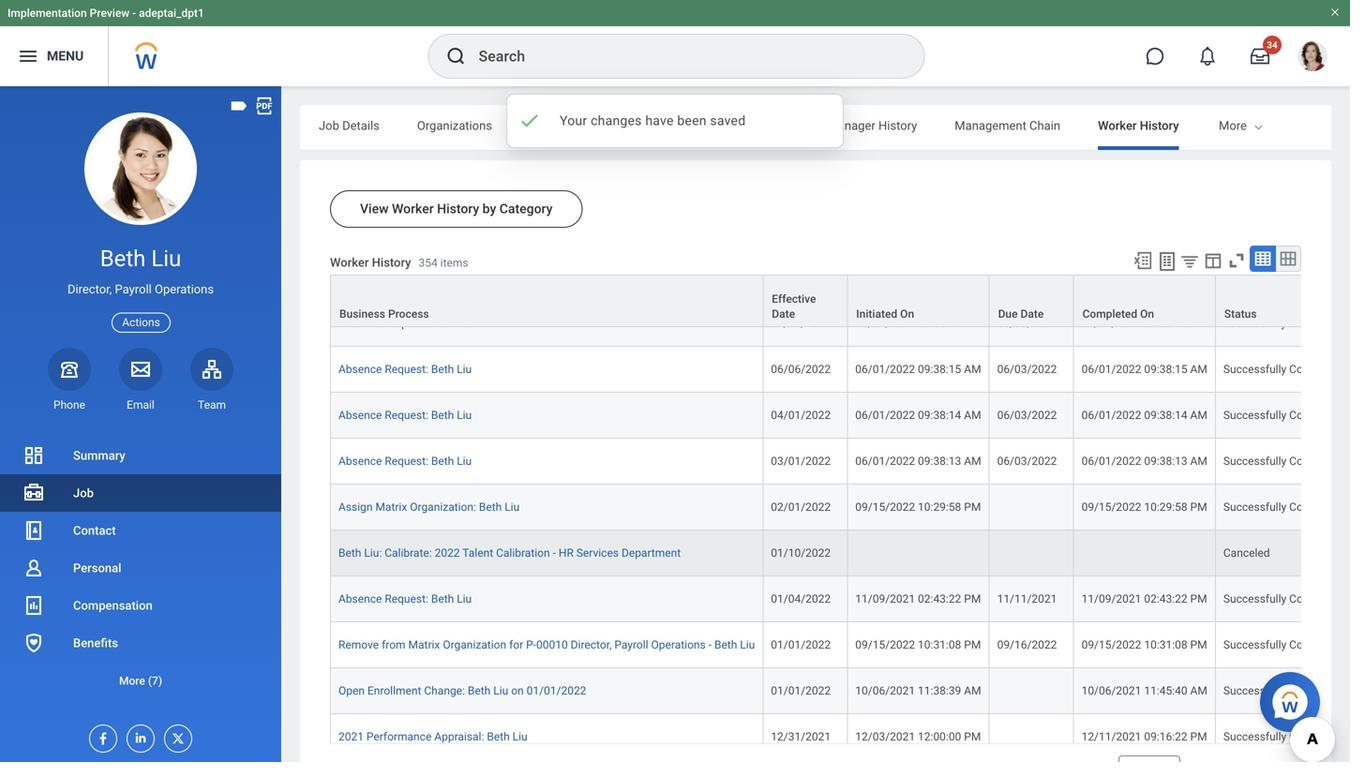 Task type: describe. For each thing, give the bounding box(es) containing it.
beth liu: calibrate: 2022 talent calibration - hr services department link
[[339, 547, 681, 560]]

appraisal:
[[435, 731, 484, 744]]

row containing beth liu: calibrate: 2022 talent calibration - hr services department
[[330, 531, 1351, 577]]

10/06/2021 11:38:39 am
[[856, 685, 982, 698]]

enrollment
[[368, 685, 422, 698]]

menu button
[[0, 26, 108, 86]]

been
[[678, 113, 707, 129]]

x image
[[165, 726, 186, 747]]

fullscreen image
[[1227, 250, 1248, 271]]

12/11/2021 09:16:22 pm
[[1082, 731, 1208, 744]]

compensation link
[[0, 587, 281, 625]]

10 successfully from the top
[[1224, 731, 1287, 744]]

12/03/2021
[[856, 731, 916, 744]]

items
[[441, 256, 469, 270]]

(7)
[[148, 675, 162, 688]]

business process
[[340, 308, 429, 321]]

2021 performance appraisal: beth liu link
[[339, 731, 528, 744]]

1 successfully completed from the top
[[1224, 271, 1345, 284]]

actions button
[[112, 313, 171, 333]]

completed on button
[[1075, 276, 1216, 327]]

worker history
[[1099, 119, 1180, 133]]

email button
[[119, 348, 162, 413]]

2 10:31:08 from the left
[[1145, 639, 1188, 652]]

change:
[[424, 685, 465, 698]]

12/11/2021
[[1082, 731, 1142, 744]]

cell for 12/31/2021
[[990, 715, 1075, 761]]

on
[[511, 685, 524, 698]]

personal
[[73, 561, 121, 575]]

worker history 354 items
[[330, 255, 469, 270]]

9 row from the top
[[330, 577, 1351, 623]]

06/01/2022 09:38:15 am down initiated on
[[856, 363, 982, 376]]

06/01/2022 09:38:15 am down completed on
[[1082, 363, 1208, 376]]

1 11/09/2021 02:43:22 pm from the left
[[856, 593, 982, 606]]

due
[[999, 308, 1018, 321]]

2 09/15/2022 10:31:08 pm from the left
[[1082, 639, 1208, 652]]

mail image
[[129, 358, 152, 381]]

absence request: beth liu for 10/03/2022
[[339, 271, 472, 284]]

check image
[[519, 110, 541, 132]]

1 row from the top
[[330, 255, 1351, 301]]

6 successfully from the top
[[1224, 501, 1287, 514]]

5 row from the top
[[330, 393, 1351, 439]]

remove from matrix organization for p-00010 director, payroll operations - beth liu
[[339, 639, 755, 652]]

effective date button
[[764, 276, 847, 327]]

completed for row containing 2021 performance appraisal: beth liu
[[1290, 731, 1345, 744]]

absence request: beth liu for 01/04/2022
[[339, 593, 472, 606]]

close environment banner image
[[1330, 7, 1341, 18]]

6 row from the top
[[330, 439, 1351, 485]]

p-
[[526, 639, 537, 652]]

1 09/15/2022 10:31:08 pm from the left
[[856, 639, 982, 652]]

01/04/2022
[[771, 593, 831, 606]]

job details
[[319, 119, 380, 133]]

summary image
[[23, 445, 45, 467]]

view worker history by category
[[360, 201, 553, 217]]

1 09:38:14 from the left
[[918, 409, 962, 422]]

10/03/2022
[[771, 271, 831, 284]]

calibration
[[496, 547, 550, 560]]

7 successfully from the top
[[1224, 593, 1287, 606]]

organization
[[443, 639, 507, 652]]

compensation image
[[23, 595, 45, 617]]

open
[[339, 685, 365, 698]]

export to worksheets image
[[1157, 250, 1179, 273]]

8 successfully from the top
[[1224, 639, 1287, 652]]

09/16/2022
[[998, 639, 1058, 652]]

initiated on
[[857, 308, 915, 321]]

absence for 10/03/2022
[[339, 271, 382, 284]]

implementation
[[8, 7, 87, 20]]

process
[[388, 308, 429, 321]]

3 row from the top
[[330, 301, 1351, 347]]

cell for 01/01/2022
[[990, 669, 1075, 715]]

management chain
[[955, 119, 1061, 133]]

absence request: beth liu link for 01/04/2022
[[339, 593, 472, 606]]

2021
[[339, 731, 364, 744]]

view printable version (pdf) image
[[254, 96, 275, 116]]

hr
[[559, 547, 574, 560]]

request: for 06/06/2022
[[385, 363, 429, 376]]

1 vertical spatial -
[[553, 547, 556, 560]]

management
[[955, 119, 1027, 133]]

notifications large image
[[1199, 47, 1218, 66]]

5 successfully from the top
[[1224, 455, 1287, 468]]

your changes have been saved
[[560, 113, 746, 129]]

initiated
[[857, 308, 898, 321]]

row containing open enrollment change: beth liu on 01/01/2022
[[330, 669, 1351, 715]]

contact image
[[23, 520, 45, 542]]

beth liu: calibrate: 2022 talent calibration - hr services department
[[339, 547, 681, 560]]

personal link
[[0, 550, 281, 587]]

completed for fifth row from the top
[[1290, 409, 1345, 422]]

request: for 07/01/2022
[[385, 317, 429, 330]]

additiona
[[1301, 119, 1351, 133]]

job history
[[728, 119, 790, 133]]

calibrate:
[[385, 547, 432, 560]]

click to view/edit grid preferences image
[[1204, 250, 1224, 271]]

team beth liu element
[[190, 398, 234, 413]]

2 09:38:14 from the left
[[1145, 409, 1188, 422]]

1 02:43:22 from the left
[[918, 593, 962, 606]]

completed for 12th row from the bottom of the page
[[1290, 271, 1345, 284]]

11:38:39
[[918, 685, 962, 698]]

team
[[198, 399, 226, 412]]

tab list containing job details
[[300, 105, 1351, 150]]

09:38:15 down completed on popup button
[[1145, 363, 1188, 376]]

table image
[[1254, 250, 1273, 268]]

linkedin image
[[128, 726, 148, 746]]

contact link
[[0, 512, 281, 550]]

11/11/2021
[[998, 593, 1058, 606]]

10/06/2021 11:45:40 am
[[1082, 685, 1208, 698]]

for
[[509, 639, 524, 652]]

- inside menu banner
[[132, 7, 136, 20]]

09:38:15 down export to worksheets 'image'
[[1145, 317, 1188, 330]]

1 10:28:21 from the left
[[918, 271, 962, 284]]

view worker history by category button
[[330, 190, 583, 228]]

assign
[[339, 501, 373, 514]]

1 11/28/2022 10:28:21 am from the left
[[856, 271, 982, 284]]

row containing remove from matrix organization for p-00010 director, payroll operations - beth liu
[[330, 623, 1351, 669]]

completed for row containing remove from matrix organization for p-00010 director, payroll operations - beth liu
[[1290, 639, 1345, 652]]

history for job history
[[752, 119, 790, 133]]

03/01/2022
[[771, 455, 831, 468]]

2 11/09/2021 from the left
[[1082, 593, 1142, 606]]

04/01/2022
[[771, 409, 831, 422]]

your
[[560, 113, 588, 129]]

3 successfully from the top
[[1224, 363, 1287, 376]]

06/01/2022 09:38:15 am down export to excel icon
[[1082, 317, 1208, 330]]

category
[[500, 201, 553, 217]]

8 successfully completed from the top
[[1224, 639, 1345, 652]]

notification status
[[507, 94, 844, 148]]

02/01/2022
[[771, 501, 831, 514]]

date for effective date
[[772, 308, 796, 321]]

2 09/15/2022 10:29:58 pm from the left
[[1082, 501, 1208, 514]]

absence request: beth liu for 03/01/2022
[[339, 455, 472, 468]]

34
[[1268, 39, 1278, 51]]

cell for 01/10/2022
[[990, 531, 1075, 577]]

1 horizontal spatial director,
[[571, 639, 612, 652]]

talent
[[463, 547, 494, 560]]

9 successfully from the top
[[1224, 685, 1287, 698]]

06/06/2022
[[771, 363, 831, 376]]

06/01/2022 09:38:15 am left due
[[856, 317, 982, 330]]

2 06/01/2022 09:38:13 am from the left
[[1082, 455, 1208, 468]]

absence request: beth liu link for 07/01/2022
[[339, 317, 472, 330]]

benefits image
[[23, 632, 45, 655]]

select to filter grid data image
[[1180, 251, 1201, 271]]

from
[[382, 639, 406, 652]]

completed on
[[1083, 308, 1155, 321]]

by
[[483, 201, 496, 217]]

06/03/2022 for 03/01/2022
[[998, 455, 1058, 468]]

row containing 2021 performance appraisal: beth liu
[[330, 715, 1351, 761]]

01/01/2022 right on
[[527, 685, 587, 698]]

status button
[[1217, 276, 1351, 327]]

job for job details
[[319, 119, 339, 133]]

more (7) button
[[0, 670, 281, 693]]

6 successfully completed from the top
[[1224, 501, 1345, 514]]

row containing assign matrix organization: beth liu
[[330, 485, 1351, 531]]

business process button
[[331, 276, 763, 327]]

completed for row containing open enrollment change: beth liu on 01/01/2022
[[1290, 685, 1345, 698]]

2022
[[435, 547, 460, 560]]

manager
[[828, 119, 876, 133]]

team link
[[190, 348, 234, 413]]

more for more (7)
[[119, 675, 145, 688]]

employment
[[530, 119, 598, 133]]

1 11/09/2021 from the left
[[856, 593, 916, 606]]

services
[[577, 547, 619, 560]]

timeline
[[1217, 119, 1264, 133]]

2 09:38:13 from the left
[[1145, 455, 1188, 468]]

canceled
[[1224, 547, 1271, 560]]

menu
[[47, 48, 84, 64]]

2 11/09/2021 02:43:22 pm from the left
[[1082, 593, 1208, 606]]

2 10:28:21 from the left
[[1145, 271, 1188, 284]]

4 successfully from the top
[[1224, 409, 1287, 422]]

operations inside the navigation pane region
[[155, 283, 214, 297]]

liu inside the navigation pane region
[[151, 245, 181, 272]]

preview
[[90, 7, 130, 20]]

expand table image
[[1280, 250, 1298, 268]]

tag image
[[229, 96, 250, 116]]

absence for 07/01/2022
[[339, 317, 382, 330]]



Task type: locate. For each thing, give the bounding box(es) containing it.
12/03/2021 12:00:00 pm
[[856, 731, 982, 744]]

2 on from the left
[[1141, 308, 1155, 321]]

absence request: beth liu for 04/01/2022
[[339, 409, 472, 422]]

job link
[[0, 475, 281, 512]]

1 06/01/2022 09:38:13 am from the left
[[856, 455, 982, 468]]

2 absence request: beth liu from the top
[[339, 317, 472, 330]]

on down export to excel icon
[[1141, 308, 1155, 321]]

effective
[[772, 293, 816, 306]]

01/01/2022 for open enrollment change: beth liu on 01/01/2022
[[771, 685, 831, 698]]

0 vertical spatial operations
[[155, 283, 214, 297]]

more down '34' button
[[1219, 119, 1248, 133]]

1 horizontal spatial job
[[319, 119, 339, 133]]

3 successfully completed from the top
[[1224, 363, 1345, 376]]

354
[[419, 256, 438, 270]]

1 horizontal spatial 09:38:13
[[1145, 455, 1188, 468]]

06/03/2022 for 04/01/2022
[[998, 409, 1058, 422]]

09/15/2022 10:31:08 pm up 10/06/2021 11:38:39 am
[[856, 639, 982, 652]]

0 horizontal spatial 06/01/2022 09:38:13 am
[[856, 455, 982, 468]]

menu banner
[[0, 0, 1351, 86]]

job image
[[23, 482, 45, 505]]

2 horizontal spatial worker
[[1099, 119, 1137, 133]]

phone beth liu element
[[48, 398, 91, 413]]

10:31:08
[[918, 639, 962, 652], [1145, 639, 1188, 652]]

navigation pane region
[[0, 86, 281, 763]]

toolbar
[[1125, 246, 1302, 275]]

1 horizontal spatial 11/09/2021 02:43:22 pm
[[1082, 593, 1208, 606]]

09/15/2022 10:29:58 pm
[[856, 501, 982, 514], [1082, 501, 1208, 514]]

00010
[[537, 639, 568, 652]]

0 horizontal spatial 09/15/2022 10:31:08 pm
[[856, 639, 982, 652]]

2 horizontal spatial -
[[709, 639, 712, 652]]

history for manager history
[[879, 119, 918, 133]]

director,
[[68, 283, 112, 297], [571, 639, 612, 652]]

2 06/03/2022 from the top
[[998, 363, 1058, 376]]

10 successfully completed from the top
[[1224, 731, 1345, 744]]

absence for 06/06/2022
[[339, 363, 382, 376]]

1 horizontal spatial 11/28/2022
[[1082, 271, 1142, 284]]

absence request: beth liu link
[[339, 271, 472, 284], [339, 317, 472, 330], [339, 363, 472, 376], [339, 409, 472, 422], [339, 455, 472, 468], [339, 593, 472, 606]]

1 vertical spatial payroll
[[615, 639, 649, 652]]

0 horizontal spatial 09/15/2022 10:29:58 pm
[[856, 501, 982, 514]]

have
[[646, 113, 674, 129]]

adeptai_dpt1
[[139, 7, 204, 20]]

11/09/2021 02:43:22 pm
[[856, 593, 982, 606], [1082, 593, 1208, 606]]

2 11/28/2022 10:28:21 am from the left
[[1082, 271, 1208, 284]]

date for due date
[[1021, 308, 1044, 321]]

4 request: from the top
[[385, 409, 429, 422]]

0 vertical spatial -
[[132, 7, 136, 20]]

02:43:22 left "11/11/2021" on the right bottom of page
[[918, 593, 962, 606]]

07/01/2022
[[771, 317, 831, 330]]

1 10:31:08 from the left
[[918, 639, 962, 652]]

view team image
[[201, 358, 223, 381]]

10:31:08 up 11:38:39
[[918, 639, 962, 652]]

history right saved on the right top
[[752, 119, 790, 133]]

worker right view
[[392, 201, 434, 217]]

worker inside tab list
[[1099, 119, 1137, 133]]

0 horizontal spatial date
[[772, 308, 796, 321]]

5 absence from the top
[[339, 455, 382, 468]]

3 absence request: beth liu from the top
[[339, 363, 472, 376]]

successfully completed
[[1224, 271, 1345, 284], [1224, 317, 1345, 330], [1224, 363, 1345, 376], [1224, 409, 1345, 422], [1224, 455, 1345, 468], [1224, 501, 1345, 514], [1224, 593, 1345, 606], [1224, 639, 1345, 652], [1224, 685, 1345, 698], [1224, 731, 1345, 744]]

2 vertical spatial worker
[[330, 255, 369, 270]]

06/03/2022 for 07/01/2022
[[998, 317, 1058, 330]]

successfully
[[1224, 271, 1287, 284], [1224, 317, 1287, 330], [1224, 363, 1287, 376], [1224, 409, 1287, 422], [1224, 455, 1287, 468], [1224, 501, 1287, 514], [1224, 593, 1287, 606], [1224, 639, 1287, 652], [1224, 685, 1287, 698], [1224, 731, 1287, 744]]

effective date
[[772, 293, 816, 321]]

6 request: from the top
[[385, 593, 429, 606]]

2 10/06/2021 from the left
[[1082, 685, 1142, 698]]

history inside button
[[437, 201, 479, 217]]

3 request: from the top
[[385, 363, 429, 376]]

initiated on button
[[848, 276, 989, 327]]

completed for 9th row from the bottom of the page
[[1290, 363, 1345, 376]]

11/09/2021 right the 01/04/2022
[[856, 593, 916, 606]]

0 vertical spatial worker
[[1099, 119, 1137, 133]]

job for job history
[[728, 119, 749, 133]]

11/28/2022 down export to excel icon
[[1082, 271, 1142, 284]]

absence request: beth liu link for 03/01/2022
[[339, 455, 472, 468]]

1 on from the left
[[901, 308, 915, 321]]

1 horizontal spatial on
[[1141, 308, 1155, 321]]

row
[[330, 255, 1351, 301], [330, 275, 1351, 327], [330, 301, 1351, 347], [330, 347, 1351, 393], [330, 393, 1351, 439], [330, 439, 1351, 485], [330, 485, 1351, 531], [330, 531, 1351, 577], [330, 577, 1351, 623], [330, 623, 1351, 669], [330, 669, 1351, 715], [330, 715, 1351, 761]]

director, right 00010
[[571, 639, 612, 652]]

absence request: beth liu link for 04/01/2022
[[339, 409, 472, 422]]

06/01/2022
[[856, 317, 916, 330], [1082, 317, 1142, 330], [856, 363, 916, 376], [1082, 363, 1142, 376], [856, 409, 916, 422], [1082, 409, 1142, 422], [856, 455, 916, 468], [1082, 455, 1142, 468]]

0 horizontal spatial operations
[[155, 283, 214, 297]]

1 horizontal spatial 11/09/2021
[[1082, 593, 1142, 606]]

completed for row containing assign matrix organization: beth liu
[[1290, 501, 1345, 514]]

payroll down beth liu at left top
[[115, 283, 152, 297]]

10:28:21 down export to excel icon
[[1145, 271, 1188, 284]]

0 horizontal spatial more
[[119, 675, 145, 688]]

row containing effective date
[[330, 275, 1351, 327]]

3 absence from the top
[[339, 363, 382, 376]]

operations inside row
[[652, 639, 706, 652]]

2 horizontal spatial job
[[728, 119, 749, 133]]

2 absence request: beth liu link from the top
[[339, 317, 472, 330]]

1 absence request: beth liu from the top
[[339, 271, 472, 284]]

1 horizontal spatial 10/06/2021
[[1082, 685, 1142, 698]]

0 vertical spatial director,
[[68, 283, 112, 297]]

5 request: from the top
[[385, 455, 429, 468]]

12:00:00
[[918, 731, 962, 744]]

1 horizontal spatial 06/01/2022 09:38:14 am
[[1082, 409, 1208, 422]]

employment data
[[530, 119, 626, 133]]

2 06/01/2022 09:38:14 am from the left
[[1082, 409, 1208, 422]]

actions
[[122, 316, 160, 329]]

0 horizontal spatial 10/06/2021
[[856, 685, 916, 698]]

request: for 01/04/2022
[[385, 593, 429, 606]]

0 horizontal spatial 10:29:58
[[918, 501, 962, 514]]

2 successfully from the top
[[1224, 317, 1287, 330]]

10:29:58
[[918, 501, 962, 514], [1145, 501, 1188, 514]]

2 10:29:58 from the left
[[1145, 501, 1188, 514]]

0 horizontal spatial job
[[73, 486, 94, 500]]

business
[[340, 308, 386, 321]]

2021 performance appraisal: beth liu
[[339, 731, 528, 744]]

06/01/2022 09:38:14 am
[[856, 409, 982, 422], [1082, 409, 1208, 422]]

5 absence request: beth liu link from the top
[[339, 455, 472, 468]]

beth inside the navigation pane region
[[100, 245, 146, 272]]

department
[[622, 547, 681, 560]]

history for worker history 354 items
[[372, 255, 411, 270]]

absence request: beth liu for 06/06/2022
[[339, 363, 472, 376]]

1 vertical spatial operations
[[652, 639, 706, 652]]

job right been
[[728, 119, 749, 133]]

search image
[[445, 45, 468, 68]]

1 09/15/2022 10:29:58 pm from the left
[[856, 501, 982, 514]]

due date
[[999, 308, 1044, 321]]

10:28:21
[[918, 271, 962, 284], [1145, 271, 1188, 284]]

matrix right assign
[[376, 501, 407, 514]]

1 horizontal spatial date
[[1021, 308, 1044, 321]]

1 10/06/2021 from the left
[[856, 685, 916, 698]]

4 absence request: beth liu link from the top
[[339, 409, 472, 422]]

completed
[[1290, 271, 1345, 284], [1083, 308, 1138, 321], [1290, 317, 1345, 330], [1290, 363, 1345, 376], [1290, 409, 1345, 422], [1290, 455, 1345, 468], [1290, 501, 1345, 514], [1290, 593, 1345, 606], [1290, 639, 1345, 652], [1290, 685, 1345, 698], [1290, 731, 1345, 744]]

operations
[[155, 283, 214, 297], [652, 639, 706, 652]]

12 row from the top
[[330, 715, 1351, 761]]

justify image
[[17, 45, 39, 68]]

1 vertical spatial more
[[119, 675, 145, 688]]

personal image
[[23, 557, 45, 580]]

1 absence from the top
[[339, 271, 382, 284]]

worker inside view worker history by category button
[[392, 201, 434, 217]]

10/06/2021 up 12/03/2021
[[856, 685, 916, 698]]

1 horizontal spatial operations
[[652, 639, 706, 652]]

email beth liu element
[[119, 398, 162, 413]]

0 horizontal spatial 02:43:22
[[918, 593, 962, 606]]

4 06/03/2022 from the top
[[998, 455, 1058, 468]]

history left 354
[[372, 255, 411, 270]]

4 successfully completed from the top
[[1224, 409, 1345, 422]]

1 09:38:13 from the left
[[918, 455, 962, 468]]

1 vertical spatial matrix
[[409, 639, 440, 652]]

job left the details
[[319, 119, 339, 133]]

1 request: from the top
[[385, 271, 429, 284]]

on for initiated on
[[901, 308, 915, 321]]

06/03/2022
[[998, 317, 1058, 330], [998, 363, 1058, 376], [998, 409, 1058, 422], [998, 455, 1058, 468]]

view
[[360, 201, 389, 217]]

list containing summary
[[0, 437, 281, 700]]

01/01/2022 for remove from matrix organization for p-00010 director, payroll operations - beth liu
[[771, 639, 831, 652]]

6 absence from the top
[[339, 593, 382, 606]]

completed for tenth row from the bottom of the page
[[1290, 317, 1345, 330]]

7 row from the top
[[330, 485, 1351, 531]]

1 horizontal spatial 06/01/2022 09:38:13 am
[[1082, 455, 1208, 468]]

1 horizontal spatial 09:38:14
[[1145, 409, 1188, 422]]

0 horizontal spatial 09:38:14
[[918, 409, 962, 422]]

absence request: beth liu link for 06/06/2022
[[339, 363, 472, 376]]

0 horizontal spatial payroll
[[115, 283, 152, 297]]

director, inside the navigation pane region
[[68, 283, 112, 297]]

director, down beth liu at left top
[[68, 283, 112, 297]]

1 successfully from the top
[[1224, 271, 1287, 284]]

1 date from the left
[[772, 308, 796, 321]]

0 horizontal spatial 10:31:08
[[918, 639, 962, 652]]

on right initiated
[[901, 308, 915, 321]]

1 absence request: beth liu link from the top
[[339, 271, 472, 284]]

4 absence request: beth liu from the top
[[339, 409, 472, 422]]

date right due
[[1021, 308, 1044, 321]]

0 horizontal spatial director,
[[68, 283, 112, 297]]

11/28/2022 10:28:21 am up initiated on
[[856, 271, 982, 284]]

12/31/2021
[[771, 731, 831, 744]]

history for worker history
[[1140, 119, 1180, 133]]

1 horizontal spatial more
[[1219, 119, 1248, 133]]

02:43:22 up the 11:45:40
[[1145, 593, 1188, 606]]

absence
[[339, 271, 382, 284], [339, 317, 382, 330], [339, 363, 382, 376], [339, 409, 382, 422], [339, 455, 382, 468], [339, 593, 382, 606]]

09:38:15 right initiated on
[[918, 317, 962, 330]]

06/03/2022 for 06/06/2022
[[998, 363, 1058, 376]]

inbox large image
[[1251, 47, 1270, 66]]

10:28:21 left '11/30/2022'
[[918, 271, 962, 284]]

11/28/2022 10:28:21 am down export to excel icon
[[1082, 271, 1208, 284]]

11/30/2022
[[998, 271, 1058, 284]]

jobs
[[664, 119, 690, 133]]

performance
[[367, 731, 432, 744]]

worker for worker history 354 items
[[330, 255, 369, 270]]

1 horizontal spatial payroll
[[615, 639, 649, 652]]

6 absence request: beth liu from the top
[[339, 593, 472, 606]]

more (7)
[[119, 675, 162, 688]]

0 horizontal spatial matrix
[[376, 501, 407, 514]]

am
[[965, 271, 982, 284], [1191, 271, 1208, 284], [965, 317, 982, 330], [1191, 317, 1208, 330], [965, 363, 982, 376], [1191, 363, 1208, 376], [965, 409, 982, 422], [1191, 409, 1208, 422], [965, 455, 982, 468], [1191, 455, 1208, 468], [965, 685, 982, 698], [1191, 685, 1208, 698]]

details
[[342, 119, 380, 133]]

1 vertical spatial director,
[[571, 639, 612, 652]]

more (7) button
[[0, 662, 281, 700]]

job up contact
[[73, 486, 94, 500]]

email
[[127, 399, 155, 412]]

history left timeline
[[1140, 119, 1180, 133]]

4 absence from the top
[[339, 409, 382, 422]]

absence for 04/01/2022
[[339, 409, 382, 422]]

0 horizontal spatial -
[[132, 7, 136, 20]]

changes
[[591, 113, 642, 129]]

more inside more (7) dropdown button
[[119, 675, 145, 688]]

1 horizontal spatial 09/15/2022 10:29:58 pm
[[1082, 501, 1208, 514]]

on for completed on
[[1141, 308, 1155, 321]]

1 horizontal spatial matrix
[[409, 639, 440, 652]]

absence for 03/01/2022
[[339, 455, 382, 468]]

3 06/03/2022 from the top
[[998, 409, 1058, 422]]

payroll inside the navigation pane region
[[115, 283, 152, 297]]

payroll right 00010
[[615, 639, 649, 652]]

1 horizontal spatial 10:29:58
[[1145, 501, 1188, 514]]

payroll
[[115, 283, 152, 297], [615, 639, 649, 652]]

absence request: beth liu link for 10/03/2022
[[339, 271, 472, 284]]

implementation preview -   adeptai_dpt1
[[8, 7, 204, 20]]

manager history
[[828, 119, 918, 133]]

cell
[[990, 485, 1075, 531], [848, 531, 990, 577], [990, 531, 1075, 577], [1075, 531, 1217, 577], [990, 669, 1075, 715], [990, 715, 1075, 761]]

1 horizontal spatial 11/28/2022 10:28:21 am
[[1082, 271, 1208, 284]]

0 horizontal spatial 09:38:13
[[918, 455, 962, 468]]

0 horizontal spatial 11/09/2021
[[856, 593, 916, 606]]

0 horizontal spatial 06/01/2022 09:38:14 am
[[856, 409, 982, 422]]

09/15/2022 10:31:08 pm up 10/06/2021 11:45:40 am on the right of the page
[[1082, 639, 1208, 652]]

10/06/2021 up 12/11/2021
[[1082, 685, 1142, 698]]

remove
[[339, 639, 379, 652]]

1 06/01/2022 09:38:14 am from the left
[[856, 409, 982, 422]]

11/09/2021 right "11/11/2021" on the right bottom of page
[[1082, 593, 1142, 606]]

export to excel image
[[1133, 250, 1154, 271]]

completed for 4th row from the bottom of the page
[[1290, 593, 1345, 606]]

5 successfully completed from the top
[[1224, 455, 1345, 468]]

2 request: from the top
[[385, 317, 429, 330]]

more left "(7)"
[[119, 675, 145, 688]]

2 02:43:22 from the left
[[1145, 593, 1188, 606]]

0 horizontal spatial 10:28:21
[[918, 271, 962, 284]]

chain
[[1030, 119, 1061, 133]]

worker for worker history
[[1099, 119, 1137, 133]]

2 row from the top
[[330, 275, 1351, 327]]

date down effective
[[772, 308, 796, 321]]

0 horizontal spatial 11/28/2022 10:28:21 am
[[856, 271, 982, 284]]

list
[[0, 437, 281, 700]]

6 absence request: beth liu link from the top
[[339, 593, 472, 606]]

5 absence request: beth liu from the top
[[339, 455, 472, 468]]

2 11/28/2022 from the left
[[1082, 271, 1142, 284]]

1 horizontal spatial 02:43:22
[[1145, 593, 1188, 606]]

11/09/2021 02:43:22 pm up 10/06/2021 11:38:39 am
[[856, 593, 982, 606]]

worker
[[1099, 119, 1137, 133], [392, 201, 434, 217], [330, 255, 369, 270]]

absence request: beth liu for 07/01/2022
[[339, 317, 472, 330]]

4 row from the top
[[330, 347, 1351, 393]]

matrix right from
[[409, 639, 440, 652]]

1 horizontal spatial 09/15/2022 10:31:08 pm
[[1082, 639, 1208, 652]]

pagination element
[[1192, 745, 1302, 763]]

job inside 'link'
[[73, 486, 94, 500]]

worker right chain
[[1099, 119, 1137, 133]]

Search Workday  search field
[[479, 36, 886, 77]]

09:38:14
[[918, 409, 962, 422], [1145, 409, 1188, 422]]

09:38:15
[[918, 317, 962, 330], [1145, 317, 1188, 330], [918, 363, 962, 376], [1145, 363, 1188, 376]]

1 11/28/2022 from the left
[[856, 271, 916, 284]]

1 vertical spatial worker
[[392, 201, 434, 217]]

01/01/2022 down the 01/04/2022
[[771, 639, 831, 652]]

8 row from the top
[[330, 531, 1351, 577]]

1 horizontal spatial -
[[553, 547, 556, 560]]

1 06/03/2022 from the top
[[998, 317, 1058, 330]]

history right manager
[[879, 119, 918, 133]]

0 horizontal spatial 11/09/2021 02:43:22 pm
[[856, 593, 982, 606]]

tab list
[[300, 105, 1351, 150]]

0 vertical spatial payroll
[[115, 283, 152, 297]]

request: for 10/03/2022
[[385, 271, 429, 284]]

1 horizontal spatial worker
[[392, 201, 434, 217]]

0 vertical spatial matrix
[[376, 501, 407, 514]]

10:31:08 up the 11:45:40
[[1145, 639, 1188, 652]]

absence for 01/04/2022
[[339, 593, 382, 606]]

request: for 04/01/2022
[[385, 409, 429, 422]]

09:16:22
[[1145, 731, 1188, 744]]

01/01/2022 up 12/31/2021
[[771, 685, 831, 698]]

cell for 02/01/2022
[[990, 485, 1075, 531]]

1 horizontal spatial 10:28:21
[[1145, 271, 1188, 284]]

-
[[132, 7, 136, 20], [553, 547, 556, 560], [709, 639, 712, 652]]

10/06/2021 for 10/06/2021 11:45:40 am
[[1082, 685, 1142, 698]]

absence request: beth liu
[[339, 271, 472, 284], [339, 317, 472, 330], [339, 363, 472, 376], [339, 409, 472, 422], [339, 455, 472, 468], [339, 593, 472, 606]]

10 row from the top
[[330, 623, 1351, 669]]

34 button
[[1240, 36, 1282, 77]]

history left by
[[437, 201, 479, 217]]

09:38:15 down initiated on popup button at top
[[918, 363, 962, 376]]

profile logan mcneil image
[[1298, 41, 1328, 75]]

0 horizontal spatial on
[[901, 308, 915, 321]]

worker up the business
[[330, 255, 369, 270]]

7 successfully completed from the top
[[1224, 593, 1345, 606]]

date inside "effective date"
[[772, 308, 796, 321]]

9 successfully completed from the top
[[1224, 685, 1345, 698]]

phone
[[53, 399, 85, 412]]

phone image
[[56, 358, 83, 381]]

organizations
[[417, 119, 492, 133]]

due date button
[[990, 276, 1074, 327]]

more for more
[[1219, 119, 1248, 133]]

completed for seventh row from the bottom
[[1290, 455, 1345, 468]]

compensation
[[73, 599, 153, 613]]

0 horizontal spatial worker
[[330, 255, 369, 270]]

2 successfully completed from the top
[[1224, 317, 1345, 330]]

11/09/2021 02:43:22 pm up 10/06/2021 11:45:40 am on the right of the page
[[1082, 593, 1208, 606]]

2 vertical spatial -
[[709, 639, 712, 652]]

11/09/2021
[[856, 593, 916, 606], [1082, 593, 1142, 606]]

request: for 03/01/2022
[[385, 455, 429, 468]]

facebook image
[[90, 726, 111, 747]]

2 date from the left
[[1021, 308, 1044, 321]]

3 absence request: beth liu link from the top
[[339, 363, 472, 376]]

0 horizontal spatial 11/28/2022
[[856, 271, 916, 284]]

1 horizontal spatial 10:31:08
[[1145, 639, 1188, 652]]

11/28/2022 up initiated on
[[856, 271, 916, 284]]

completed inside completed on popup button
[[1083, 308, 1138, 321]]

2 absence from the top
[[339, 317, 382, 330]]

payroll inside row
[[615, 639, 649, 652]]

11 row from the top
[[330, 669, 1351, 715]]

10/06/2021 for 10/06/2021 11:38:39 am
[[856, 685, 916, 698]]

1 10:29:58 from the left
[[918, 501, 962, 514]]

0 vertical spatial more
[[1219, 119, 1248, 133]]



Task type: vqa. For each thing, say whether or not it's contained in the screenshot.
More associated with More (7)
yes



